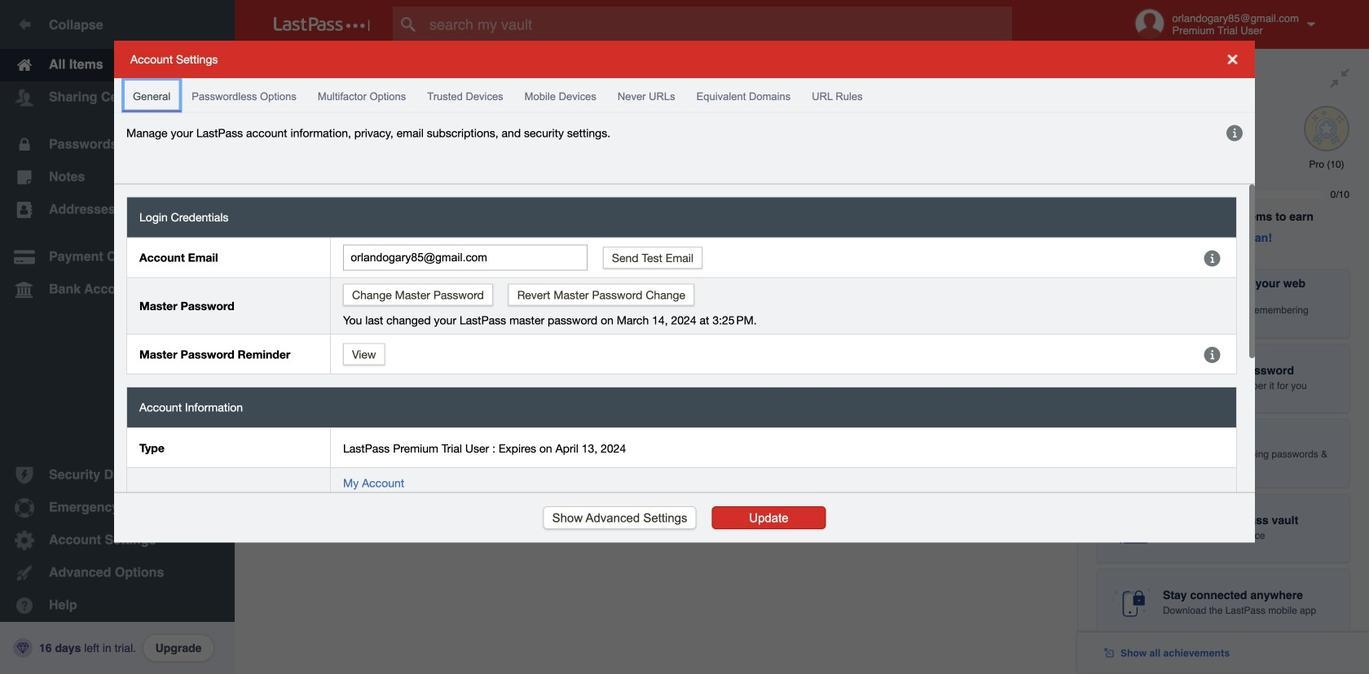 Task type: vqa. For each thing, say whether or not it's contained in the screenshot.
vault options navigation
no



Task type: locate. For each thing, give the bounding box(es) containing it.
main navigation navigation
[[0, 0, 235, 675]]

Search search field
[[393, 7, 1044, 42]]

search my vault text field
[[393, 7, 1044, 42]]

main content main content
[[235, 49, 1077, 53]]

lastpass image
[[274, 17, 370, 32]]



